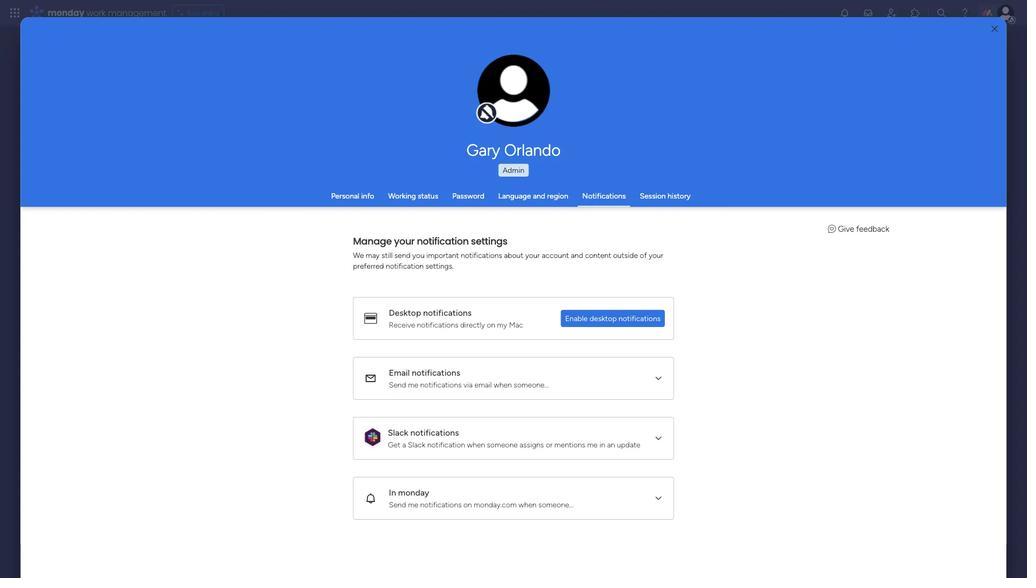 Task type: vqa. For each thing, say whether or not it's contained in the screenshot.
monday.com
yes



Task type: locate. For each thing, give the bounding box(es) containing it.
directly
[[461, 320, 485, 330]]

region
[[548, 191, 569, 200]]

see
[[187, 8, 200, 17]]

1 vertical spatial monday
[[398, 487, 430, 498]]

in
[[389, 487, 396, 498]]

on for notifications
[[487, 320, 496, 330]]

notification down send
[[386, 262, 424, 271]]

slack right a
[[408, 440, 426, 449]]

session history
[[640, 191, 691, 200]]

monday
[[48, 7, 84, 19], [398, 487, 430, 498]]

someone...
[[514, 380, 549, 389], [539, 500, 574, 509]]

when inside in monday send me notifications on monday.com when someone...
[[519, 500, 537, 509]]

send down in in the left bottom of the page
[[389, 500, 406, 509]]

monday left work
[[48, 7, 84, 19]]

me inside slack notifications get a slack notification when someone assigns or mentions me in an update
[[588, 440, 598, 449]]

me for notifications
[[408, 380, 419, 389]]

gary orlando dialog
[[21, 17, 1007, 578]]

give
[[839, 224, 855, 234]]

via
[[464, 380, 473, 389]]

update
[[617, 440, 641, 449]]

1 vertical spatial slack
[[408, 440, 426, 449]]

orlando
[[505, 140, 561, 160]]

on inside desktop notifications receive notifications directly on my mac
[[487, 320, 496, 330]]

your right the about
[[526, 251, 540, 260]]

slack up the get
[[388, 427, 409, 438]]

admin
[[503, 166, 525, 175]]

1 horizontal spatial monday
[[398, 487, 430, 498]]

0 vertical spatial send
[[389, 380, 406, 389]]

session
[[640, 191, 666, 200]]

0 vertical spatial someone...
[[514, 380, 549, 389]]

notifications
[[461, 251, 503, 260], [423, 308, 472, 318], [619, 314, 661, 323], [417, 320, 459, 330], [412, 368, 461, 378], [421, 380, 462, 389], [411, 427, 459, 438], [421, 500, 462, 509]]

help image
[[960, 7, 971, 18]]

when
[[494, 380, 512, 389], [467, 440, 485, 449], [519, 500, 537, 509]]

still
[[382, 251, 393, 260]]

and
[[533, 191, 546, 200], [571, 251, 584, 260]]

notification
[[417, 234, 469, 248], [386, 262, 424, 271], [428, 440, 465, 449]]

you
[[413, 251, 425, 260]]

send down email
[[389, 380, 406, 389]]

of
[[640, 251, 647, 260]]

1 vertical spatial and
[[571, 251, 584, 260]]

1 vertical spatial me
[[588, 440, 598, 449]]

1 vertical spatial when
[[467, 440, 485, 449]]

on left my
[[487, 320, 496, 330]]

apps image
[[911, 7, 921, 18]]

0 vertical spatial when
[[494, 380, 512, 389]]

desktop
[[590, 314, 617, 323]]

me inside in monday send me notifications on monday.com when someone...
[[408, 500, 419, 509]]

when right email at the left
[[494, 380, 512, 389]]

when inside email notifications send me notifications via email when someone...
[[494, 380, 512, 389]]

1 vertical spatial on
[[464, 500, 472, 509]]

monday right in in the left bottom of the page
[[398, 487, 430, 498]]

see plans
[[187, 8, 220, 17]]

1 horizontal spatial when
[[494, 380, 512, 389]]

notification up the important
[[417, 234, 469, 248]]

0 horizontal spatial monday
[[48, 7, 84, 19]]

monday work management
[[48, 7, 166, 19]]

and left content
[[571, 251, 584, 260]]

1 vertical spatial someone...
[[539, 500, 574, 509]]

when for notifications
[[494, 380, 512, 389]]

0 horizontal spatial when
[[467, 440, 485, 449]]

someone... for in monday
[[539, 500, 574, 509]]

notification right a
[[428, 440, 465, 449]]

settings.
[[426, 262, 454, 271]]

when right monday.com
[[519, 500, 537, 509]]

receive
[[389, 320, 415, 330]]

0 vertical spatial and
[[533, 191, 546, 200]]

2 vertical spatial me
[[408, 500, 419, 509]]

someone
[[487, 440, 518, 449]]

send for in
[[389, 500, 406, 509]]

gary orlando button
[[367, 140, 661, 160]]

profile
[[517, 96, 537, 105]]

assigns
[[520, 440, 544, 449]]

mac
[[509, 320, 524, 330]]

when left someone
[[467, 440, 485, 449]]

on inside in monday send me notifications on monday.com when someone...
[[464, 500, 472, 509]]

send inside email notifications send me notifications via email when someone...
[[389, 380, 406, 389]]

0 vertical spatial slack
[[388, 427, 409, 438]]

your
[[394, 234, 415, 248], [526, 251, 540, 260], [649, 251, 664, 260]]

we
[[353, 251, 364, 260]]

2 horizontal spatial when
[[519, 500, 537, 509]]

someone... inside email notifications send me notifications via email when someone...
[[514, 380, 549, 389]]

personal info link
[[331, 191, 375, 200]]

gary orlando image
[[998, 4, 1015, 21]]

1 vertical spatial send
[[389, 500, 406, 509]]

me
[[408, 380, 419, 389], [588, 440, 598, 449], [408, 500, 419, 509]]

my
[[498, 320, 508, 330]]

0 vertical spatial on
[[487, 320, 496, 330]]

language
[[499, 191, 531, 200]]

on
[[487, 320, 496, 330], [464, 500, 472, 509]]

send inside in monday send me notifications on monday.com when someone...
[[389, 500, 406, 509]]

working status
[[388, 191, 439, 200]]

outside
[[614, 251, 638, 260]]

see plans button
[[173, 5, 224, 21]]

on left monday.com
[[464, 500, 472, 509]]

important
[[427, 251, 459, 260]]

1 send from the top
[[389, 380, 406, 389]]

preferred
[[353, 262, 384, 271]]

2 vertical spatial when
[[519, 500, 537, 509]]

2 vertical spatial notification
[[428, 440, 465, 449]]

me for monday
[[408, 500, 419, 509]]

language and region
[[499, 191, 569, 200]]

slack
[[388, 427, 409, 438], [408, 440, 426, 449]]

0 vertical spatial me
[[408, 380, 419, 389]]

invite members image
[[887, 7, 898, 18]]

notifications inside manage your notification settings we may still send you important notifications about your account and content outside of your preferred notification settings.
[[461, 251, 503, 260]]

desktop
[[389, 308, 421, 318]]

me inside email notifications send me notifications via email when someone...
[[408, 380, 419, 389]]

status
[[418, 191, 439, 200]]

password
[[453, 191, 485, 200]]

working
[[388, 191, 416, 200]]

1 horizontal spatial on
[[487, 320, 496, 330]]

and left 'region'
[[533, 191, 546, 200]]

1 horizontal spatial and
[[571, 251, 584, 260]]

0 horizontal spatial on
[[464, 500, 472, 509]]

close image
[[992, 25, 999, 33]]

someone... inside in monday send me notifications on monday.com when someone...
[[539, 500, 574, 509]]

history
[[668, 191, 691, 200]]

send
[[395, 251, 411, 260]]

your up send
[[394, 234, 415, 248]]

inbox image
[[864, 7, 874, 18]]

2 send from the top
[[389, 500, 406, 509]]

0 vertical spatial notification
[[417, 234, 469, 248]]

enable
[[566, 314, 588, 323]]

when for monday
[[519, 500, 537, 509]]

send
[[389, 380, 406, 389], [389, 500, 406, 509]]

your right of
[[649, 251, 664, 260]]

notifications inside slack notifications get a slack notification when someone assigns or mentions me in an update
[[411, 427, 459, 438]]



Task type: describe. For each thing, give the bounding box(es) containing it.
change profile picture button
[[478, 55, 551, 127]]

in monday send me notifications on monday.com when someone...
[[389, 487, 574, 509]]

1 vertical spatial notification
[[386, 262, 424, 271]]

notifications inside in monday send me notifications on monday.com when someone...
[[421, 500, 462, 509]]

0 vertical spatial monday
[[48, 7, 84, 19]]

notifications
[[583, 191, 626, 200]]

0 horizontal spatial and
[[533, 191, 546, 200]]

select product image
[[10, 7, 20, 18]]

feedback
[[857, 224, 890, 234]]

notifications image
[[840, 7, 851, 18]]

search everything image
[[937, 7, 948, 18]]

working status link
[[388, 191, 439, 200]]

about
[[504, 251, 524, 260]]

change profile picture
[[491, 96, 537, 114]]

or
[[546, 440, 553, 449]]

info
[[362, 191, 375, 200]]

session history link
[[640, 191, 691, 200]]

get
[[388, 440, 401, 449]]

1 horizontal spatial your
[[526, 251, 540, 260]]

give feedback
[[839, 224, 890, 234]]

a
[[403, 440, 406, 449]]

password link
[[453, 191, 485, 200]]

v2 user feedback image
[[829, 224, 837, 234]]

monday.com
[[474, 500, 517, 509]]

manage
[[353, 234, 392, 248]]

account
[[542, 251, 569, 260]]

desktop notifications receive notifications directly on my mac
[[389, 308, 524, 330]]

personal info
[[331, 191, 375, 200]]

change
[[491, 96, 516, 105]]

in
[[600, 440, 606, 449]]

email notifications send me notifications via email when someone...
[[389, 368, 549, 389]]

manage your notification settings we may still send you important notifications about your account and content outside of your preferred notification settings.
[[353, 234, 664, 271]]

content
[[585, 251, 612, 260]]

enable desktop notifications
[[566, 314, 661, 323]]

mentions
[[555, 440, 586, 449]]

settings
[[471, 234, 508, 248]]

an
[[608, 440, 616, 449]]

picture
[[503, 105, 525, 114]]

may
[[366, 251, 380, 260]]

someone... for email notifications
[[514, 380, 549, 389]]

send for email
[[389, 380, 406, 389]]

notifications inside button
[[619, 314, 661, 323]]

when inside slack notifications get a slack notification when someone assigns or mentions me in an update
[[467, 440, 485, 449]]

on for monday
[[464, 500, 472, 509]]

personal
[[331, 191, 360, 200]]

monday inside in monday send me notifications on monday.com when someone...
[[398, 487, 430, 498]]

enable desktop notifications button
[[561, 310, 665, 327]]

management
[[108, 7, 166, 19]]

email
[[475, 380, 492, 389]]

language and region link
[[499, 191, 569, 200]]

gary
[[467, 140, 500, 160]]

notifications link
[[583, 191, 626, 200]]

plans
[[202, 8, 220, 17]]

gary orlando
[[467, 140, 561, 160]]

email
[[389, 368, 410, 378]]

notification inside slack notifications get a slack notification when someone assigns or mentions me in an update
[[428, 440, 465, 449]]

work
[[86, 7, 106, 19]]

give feedback link
[[829, 224, 890, 234]]

0 horizontal spatial your
[[394, 234, 415, 248]]

2 horizontal spatial your
[[649, 251, 664, 260]]

slack notifications get a slack notification when someone assigns or mentions me in an update
[[388, 427, 641, 449]]

and inside manage your notification settings we may still send you important notifications about your account and content outside of your preferred notification settings.
[[571, 251, 584, 260]]



